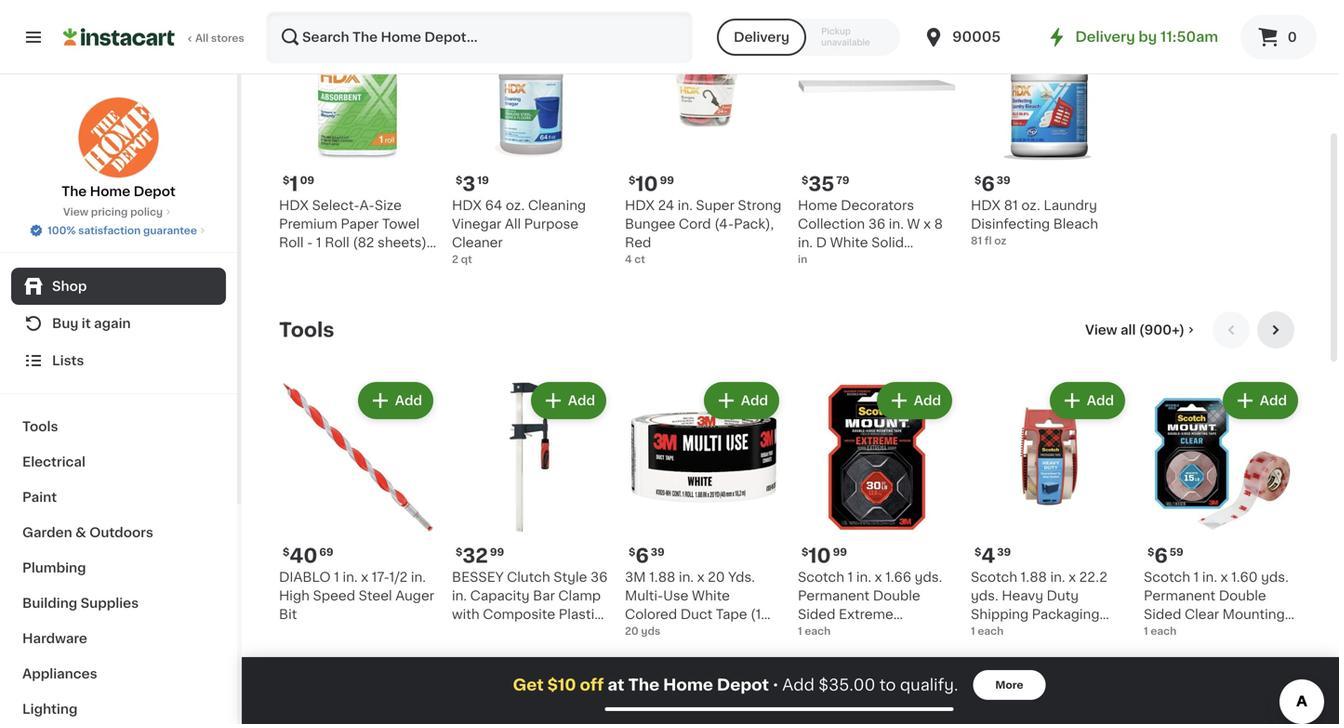 Task type: locate. For each thing, give the bounding box(es) containing it.
$ 6 39 up 'disinfecting'
[[975, 174, 1011, 194]]

39 up heavy
[[997, 547, 1011, 557]]

each down shipping
[[978, 626, 1004, 636]]

1 vertical spatial white
[[279, 255, 317, 268]]

0 horizontal spatial 36
[[590, 571, 608, 584]]

1.88 for 6
[[649, 571, 676, 584]]

0 horizontal spatial depot
[[134, 185, 176, 198]]

handle
[[452, 627, 499, 640]]

0 horizontal spatial 4
[[625, 254, 632, 264]]

0 vertical spatial the
[[62, 185, 87, 198]]

in. inside hdx 24 in. super strong bungee cord (4-pack), red 4 ct
[[678, 199, 693, 212]]

6 for 3m 1.88 in. x 20 yds. multi-use white colored duct tape (1 roll)
[[635, 546, 649, 566]]

1 horizontal spatial 6
[[981, 174, 995, 194]]

depot up policy
[[134, 185, 176, 198]]

3 hdx from the left
[[625, 199, 655, 212]]

2 sided from the left
[[1144, 608, 1181, 621]]

add for hdx 24 in. super strong bungee cord (4-pack), red
[[741, 22, 768, 35]]

double down 1.60
[[1219, 589, 1266, 602]]

x inside 'diablo 1 in. x 17-1/2 in. high speed steel auger bit'
[[361, 571, 368, 584]]

0 horizontal spatial each
[[805, 626, 831, 636]]

0
[[1288, 31, 1297, 44]]

duct
[[680, 608, 713, 621]]

1 horizontal spatial double
[[1219, 589, 1266, 602]]

x left 8
[[923, 217, 931, 230]]

all right the vinegar on the left top of page
[[505, 217, 521, 230]]

product group containing 3
[[452, 6, 610, 267]]

1 vertical spatial 4
[[981, 546, 995, 566]]

with up handle
[[452, 608, 480, 621]]

1 horizontal spatial tools
[[279, 320, 334, 340]]

home up pricing
[[90, 185, 130, 198]]

0 vertical spatial depot
[[134, 185, 176, 198]]

1 horizontal spatial 1/2
[[544, 627, 562, 640]]

0 horizontal spatial 1 each
[[798, 626, 831, 636]]

10 up 24
[[635, 174, 658, 194]]

mounting down 'extreme'
[[798, 627, 860, 640]]

0 horizontal spatial 1.88
[[649, 571, 676, 584]]

1 vertical spatial mounting
[[798, 627, 860, 640]]

each
[[805, 626, 831, 636], [978, 626, 1004, 636], [1151, 626, 1177, 636]]

towel
[[382, 217, 420, 230]]

1 vertical spatial the
[[628, 677, 660, 693]]

x inside scotch 1.88 in. x 22.2 yds. heavy duty shipping packaging tape with dispenser
[[1069, 571, 1076, 584]]

double for 6
[[1219, 589, 1266, 602]]

each inside product group
[[978, 626, 1004, 636]]

1 each up $35.00
[[798, 626, 831, 636]]

add button
[[360, 12, 431, 45], [706, 12, 777, 45], [879, 12, 950, 45], [1052, 12, 1123, 45], [360, 384, 431, 417], [533, 384, 604, 417], [706, 384, 777, 417], [879, 384, 950, 417], [1052, 384, 1123, 417], [1225, 384, 1296, 417]]

roll left (82
[[325, 236, 349, 249]]

product group containing 1
[[279, 6, 437, 268]]

1 scotch from the left
[[798, 571, 844, 584]]

x for $ 10 99
[[875, 571, 882, 584]]

2 hdx from the left
[[452, 199, 482, 212]]

6 for scotch 1 in. x 1.60 yds. permanent double sided clear mounting tape
[[1154, 546, 1168, 566]]

1 horizontal spatial tape
[[971, 627, 1002, 640]]

36 for 32
[[590, 571, 608, 584]]

$ for hdx 24 in. super strong bungee cord (4-pack), red
[[629, 175, 635, 185]]

1 horizontal spatial depot
[[717, 677, 769, 693]]

20 inside "3m 1.88 in. x 20 yds. multi-use white colored duct tape (1 roll)"
[[708, 571, 725, 584]]

$
[[283, 175, 290, 185], [456, 175, 462, 185], [629, 175, 635, 185], [802, 175, 808, 185], [975, 175, 981, 185], [283, 547, 290, 557], [456, 547, 462, 557], [629, 547, 635, 557], [802, 547, 808, 557], [975, 547, 981, 557], [1148, 547, 1154, 557]]

1 vertical spatial depot
[[717, 677, 769, 693]]

6 left "59"
[[1154, 546, 1168, 566]]

scotch inside "scotch 1 in. x 1.66 yds. permanent double sided extreme mounting tape, gray"
[[798, 571, 844, 584]]

$ 10 99 inside item carousel "region"
[[802, 546, 847, 566]]

10 up "scotch 1 in. x 1.66 yds. permanent double sided extreme mounting tape, gray"
[[808, 546, 831, 566]]

white down -
[[279, 255, 317, 268]]

$ 10 99 for scotch 1 in. x 1.66 yds. permanent double sided extreme mounting tape, gray
[[802, 546, 847, 566]]

0 vertical spatial 10
[[635, 174, 658, 194]]

x inside "scotch 1 in. x 1.66 yds. permanent double sided extreme mounting tape, gray"
[[875, 571, 882, 584]]

home inside the home depot link
[[90, 185, 130, 198]]

1.88 inside "3m 1.88 in. x 20 yds. multi-use white colored duct tape (1 roll)"
[[649, 571, 676, 584]]

in. inside scotch 1.88 in. x 22.2 yds. heavy duty shipping packaging tape with dispenser
[[1050, 571, 1065, 584]]

1/2 up auger
[[389, 571, 408, 584]]

1 horizontal spatial all
[[505, 217, 521, 230]]

permanent up clear
[[1144, 589, 1216, 602]]

permanent inside "scotch 1 in. x 1.66 yds. permanent double sided extreme mounting tape, gray"
[[798, 589, 870, 602]]

$ 32 99
[[456, 546, 504, 566]]

1 vertical spatial all
[[505, 217, 521, 230]]

$ up "bungee"
[[629, 175, 635, 185]]

add for bessey clutch style 36 in. capacity bar clamp with composite plastic handle and 3-1/2 in. throat depth
[[568, 394, 595, 407]]

1.88 up "use"
[[649, 571, 676, 584]]

99 for bessey clutch style 36 in. capacity bar clamp with composite plastic handle and 3-1/2 in. throat depth
[[490, 547, 504, 557]]

depot
[[134, 185, 176, 198], [717, 677, 769, 693]]

-
[[307, 236, 313, 249]]

0 vertical spatial tools link
[[279, 319, 334, 341]]

x for $ 6 39
[[697, 571, 705, 584]]

1 sided from the left
[[798, 608, 835, 621]]

add button for scotch 1.88 in. x 22.2 yds. heavy duty shipping packaging tape with dispenser
[[1052, 384, 1123, 417]]

1 permanent from the left
[[798, 589, 870, 602]]

0 horizontal spatial $ 10 99
[[629, 174, 674, 194]]

add for scotch 1 in. x 1.60 yds. permanent double sided clear mounting tape
[[1260, 394, 1287, 407]]

outdoors
[[89, 526, 153, 539]]

1 each down $ 6 59
[[1144, 626, 1177, 636]]

the up 100%
[[62, 185, 87, 198]]

0 horizontal spatial view
[[63, 207, 88, 217]]

sided inside scotch 1 in. x 1.60 yds. permanent double sided clear mounting tape
[[1144, 608, 1181, 621]]

1 horizontal spatial sided
[[1144, 608, 1181, 621]]

$ inside $ 40 69
[[283, 547, 290, 557]]

2 horizontal spatial 99
[[833, 547, 847, 557]]

hdx up 'disinfecting'
[[971, 199, 1001, 212]]

1 up clear
[[1194, 571, 1199, 584]]

1 vertical spatial view
[[1085, 323, 1117, 336]]

1 oz. from the left
[[506, 199, 525, 212]]

x up duty
[[1069, 571, 1076, 584]]

depot inside the home depot link
[[134, 185, 176, 198]]

0 vertical spatial $ 10 99
[[629, 174, 674, 194]]

garden
[[22, 526, 72, 539]]

the right at at the bottom left of page
[[628, 677, 660, 693]]

scotch down $ 4 39 at the bottom of the page
[[971, 571, 1017, 584]]

with inside scotch 1.88 in. x 22.2 yds. heavy duty shipping packaging tape with dispenser
[[1006, 627, 1033, 640]]

1 horizontal spatial 99
[[660, 175, 674, 185]]

2 horizontal spatial each
[[1151, 626, 1177, 636]]

2 scotch from the left
[[971, 571, 1017, 584]]

double for 10
[[873, 589, 920, 602]]

tape inside scotch 1 in. x 1.60 yds. permanent double sided clear mounting tape
[[1144, 627, 1175, 640]]

2 horizontal spatial yds.
[[1261, 571, 1289, 584]]

$ inside $ 6 59
[[1148, 547, 1154, 557]]

use
[[663, 589, 689, 602]]

0 vertical spatial 81
[[1004, 199, 1018, 212]]

add button for hdx 81 oz. laundry disinfecting bleach
[[1052, 12, 1123, 45]]

20 left yds.
[[708, 571, 725, 584]]

oz. inside hdx 81 oz. laundry disinfecting bleach 81 fl oz
[[1021, 199, 1040, 212]]

1.88 inside scotch 1.88 in. x 22.2 yds. heavy duty shipping packaging tape with dispenser
[[1021, 571, 1047, 584]]

$ 10 99 for hdx 24 in. super strong bungee cord (4-pack), red
[[629, 174, 674, 194]]

2 horizontal spatial white
[[830, 236, 868, 249]]

$ up diablo
[[283, 547, 290, 557]]

permanent up 'extreme'
[[798, 589, 870, 602]]

$ inside $ 35 79
[[802, 175, 808, 185]]

32
[[462, 546, 488, 566]]

$ left 19
[[456, 175, 462, 185]]

1 horizontal spatial yds.
[[971, 589, 998, 602]]

$ up 'disinfecting'
[[975, 175, 981, 185]]

81
[[1004, 199, 1018, 212], [971, 236, 982, 246]]

1 vertical spatial 20
[[625, 626, 639, 636]]

1 right -
[[316, 236, 321, 249]]

tape down shipping
[[971, 627, 1002, 640]]

view for view pricing policy
[[63, 207, 88, 217]]

4 hdx from the left
[[971, 199, 1001, 212]]

$ inside $ 3 19
[[456, 175, 462, 185]]

0 horizontal spatial permanent
[[798, 589, 870, 602]]

0 vertical spatial 4
[[625, 254, 632, 264]]

hdx inside hdx 81 oz. laundry disinfecting bleach 81 fl oz
[[971, 199, 1001, 212]]

each for 10
[[805, 626, 831, 636]]

vinegar
[[452, 217, 502, 230]]

0 horizontal spatial oz.
[[506, 199, 525, 212]]

it
[[82, 317, 91, 330]]

2 horizontal spatial 1 each
[[1144, 626, 1177, 636]]

0 horizontal spatial 10
[[635, 174, 658, 194]]

paint
[[22, 491, 57, 504]]

delivery
[[1075, 30, 1135, 44], [734, 31, 790, 44]]

clutch
[[507, 571, 550, 584]]

1 vertical spatial 81
[[971, 236, 982, 246]]

0 horizontal spatial 81
[[971, 236, 982, 246]]

with down shipping
[[1006, 627, 1033, 640]]

treatment tracker modal dialog
[[242, 657, 1339, 724]]

81 left fl
[[971, 236, 982, 246]]

1 inside scotch 1 in. x 1.60 yds. permanent double sided clear mounting tape
[[1194, 571, 1199, 584]]

99 up "scotch 1 in. x 1.66 yds. permanent double sided extreme mounting tape, gray"
[[833, 547, 847, 557]]

buy it again
[[52, 317, 131, 330]]

heavy
[[1002, 589, 1043, 602]]

home decorators collection 36 in. w x 8 in. d white solid decorative wall shelf
[[798, 199, 943, 268]]

mounting inside "scotch 1 in. x 1.66 yds. permanent double sided extreme mounting tape, gray"
[[798, 627, 860, 640]]

hdx inside hdx 24 in. super strong bungee cord (4-pack), red 4 ct
[[625, 199, 655, 212]]

0 horizontal spatial white
[[279, 255, 317, 268]]

1 horizontal spatial 4
[[981, 546, 995, 566]]

wall
[[873, 255, 900, 268]]

2 roll from the left
[[325, 236, 349, 249]]

bit
[[279, 608, 297, 621]]

39 inside $ 4 39
[[997, 547, 1011, 557]]

speed
[[313, 589, 355, 602]]

$ 6 59
[[1148, 546, 1183, 566]]

1 vertical spatial 36
[[590, 571, 608, 584]]

hdx up the vinegar on the left top of page
[[452, 199, 482, 212]]

$ for bessey clutch style 36 in. capacity bar clamp with composite plastic handle and 3-1/2 in. throat depth
[[456, 547, 462, 557]]

add
[[395, 22, 422, 35], [741, 22, 768, 35], [914, 22, 941, 35], [1087, 22, 1114, 35], [395, 394, 422, 407], [568, 394, 595, 407], [741, 394, 768, 407], [914, 394, 941, 407], [1087, 394, 1114, 407], [1260, 394, 1287, 407], [782, 677, 815, 693]]

bungee
[[625, 217, 675, 230]]

0 horizontal spatial delivery
[[734, 31, 790, 44]]

1/2 inside 'diablo 1 in. x 17-1/2 in. high speed steel auger bit'
[[389, 571, 408, 584]]

3 each from the left
[[1151, 626, 1177, 636]]

hdx inside hdx 64 oz. cleaning vinegar all purpose cleaner 2 qt
[[452, 199, 482, 212]]

20 left the yds
[[625, 626, 639, 636]]

depot inside treatment tracker modal dialog
[[717, 677, 769, 693]]

double down "1.66"
[[873, 589, 920, 602]]

0 horizontal spatial with
[[452, 608, 480, 621]]

1 horizontal spatial 36
[[868, 217, 886, 230]]

$ for hdx select-a-size premium paper towel roll - 1 roll (82 sheets), white
[[283, 175, 290, 185]]

0 horizontal spatial double
[[873, 589, 920, 602]]

0 horizontal spatial 1/2
[[389, 571, 408, 584]]

0 vertical spatial mounting
[[1223, 608, 1285, 621]]

$ for home decorators collection 36 in. w x 8 in. d white solid decorative wall shelf
[[802, 175, 808, 185]]

0 vertical spatial 36
[[868, 217, 886, 230]]

x left the 17-
[[361, 571, 368, 584]]

$ up shipping
[[975, 547, 981, 557]]

1 horizontal spatial permanent
[[1144, 589, 1216, 602]]

the inside treatment tracker modal dialog
[[628, 677, 660, 693]]

0 horizontal spatial the
[[62, 185, 87, 198]]

scotch up 'extreme'
[[798, 571, 844, 584]]

2 1.88 from the left
[[1021, 571, 1047, 584]]

tape
[[716, 608, 747, 621], [971, 627, 1002, 640], [1144, 627, 1175, 640]]

hdx 81 oz. laundry disinfecting bleach 81 fl oz
[[971, 199, 1098, 246]]

10 inside item carousel "region"
[[808, 546, 831, 566]]

home down 35
[[798, 199, 838, 212]]

yds. inside "scotch 1 in. x 1.66 yds. permanent double sided extreme mounting tape, gray"
[[915, 571, 942, 584]]

in. left 1.60
[[1202, 571, 1217, 584]]

0 vertical spatial 20
[[708, 571, 725, 584]]

$ inside $ 32 99
[[456, 547, 462, 557]]

the home depot
[[62, 185, 176, 198]]

36 inside home decorators collection 36 in. w x 8 in. d white solid decorative wall shelf
[[868, 217, 886, 230]]

39 up multi-
[[651, 547, 665, 557]]

1 each for 10
[[798, 626, 831, 636]]

1 1 each from the left
[[798, 626, 831, 636]]

x inside home decorators collection 36 in. w x 8 in. d white solid decorative wall shelf
[[923, 217, 931, 230]]

delivery for delivery by 11:50am
[[1075, 30, 1135, 44]]

1 vertical spatial $ 10 99
[[802, 546, 847, 566]]

$ 6 39 up the '3m'
[[629, 546, 665, 566]]

tape,
[[864, 627, 898, 640]]

$ up bessey
[[456, 547, 462, 557]]

x inside scotch 1 in. x 1.60 yds. permanent double sided clear mounting tape
[[1221, 571, 1228, 584]]

6 up the '3m'
[[635, 546, 649, 566]]

home down duct
[[663, 677, 713, 693]]

1 horizontal spatial 10
[[808, 546, 831, 566]]

90005
[[952, 30, 1001, 44]]

to
[[880, 677, 896, 693]]

white up decorative
[[830, 236, 868, 249]]

1 each inside product group
[[971, 626, 1004, 636]]

1 horizontal spatial white
[[692, 589, 730, 602]]

delivery for delivery
[[734, 31, 790, 44]]

mounting down 1.60
[[1223, 608, 1285, 621]]

scotch inside scotch 1 in. x 1.60 yds. permanent double sided clear mounting tape
[[1144, 571, 1190, 584]]

solid
[[871, 236, 904, 249]]

sided inside "scotch 1 in. x 1.66 yds. permanent double sided extreme mounting tape, gray"
[[798, 608, 835, 621]]

scotch down $ 6 59
[[1144, 571, 1190, 584]]

0 horizontal spatial roll
[[279, 236, 304, 249]]

$ 35 79
[[802, 174, 849, 194]]

scotch 1 in. x 1.60 yds. permanent double sided clear mounting tape
[[1144, 571, 1289, 640]]

hdx
[[279, 199, 309, 212], [452, 199, 482, 212], [625, 199, 655, 212], [971, 199, 1001, 212]]

white inside home decorators collection 36 in. w x 8 in. d white solid decorative wall shelf
[[830, 236, 868, 249]]

supplies
[[81, 597, 139, 610]]

yds. right 1.60
[[1261, 571, 1289, 584]]

double inside scotch 1 in. x 1.60 yds. permanent double sided clear mounting tape
[[1219, 589, 1266, 602]]

permanent
[[798, 589, 870, 602], [1144, 589, 1216, 602]]

red
[[625, 236, 651, 249]]

x left 1.60
[[1221, 571, 1228, 584]]

oz. inside hdx 64 oz. cleaning vinegar all purpose cleaner 2 qt
[[506, 199, 525, 212]]

1 horizontal spatial mounting
[[1223, 608, 1285, 621]]

$ up "scotch 1 in. x 1.66 yds. permanent double sided extreme mounting tape, gray"
[[802, 547, 808, 557]]

building supplies link
[[11, 586, 226, 621]]

sided for 10
[[798, 608, 835, 621]]

tools
[[279, 320, 334, 340], [22, 420, 58, 433]]

x left "1.66"
[[875, 571, 882, 584]]

0 vertical spatial tools
[[279, 320, 334, 340]]

a-
[[360, 199, 375, 212]]

2 oz. from the left
[[1021, 199, 1040, 212]]

0 horizontal spatial home
[[90, 185, 130, 198]]

$ left "59"
[[1148, 547, 1154, 557]]

0 horizontal spatial 6
[[635, 546, 649, 566]]

appliances link
[[11, 657, 226, 692]]

(82
[[353, 236, 374, 249]]

1 horizontal spatial $ 6 39
[[975, 174, 1011, 194]]

1 each down shipping
[[971, 626, 1004, 636]]

add for hdx 81 oz. laundry disinfecting bleach
[[1087, 22, 1114, 35]]

and
[[502, 627, 526, 640]]

cleaner
[[452, 236, 503, 249]]

$ inside $ 1 09
[[283, 175, 290, 185]]

mounting inside scotch 1 in. x 1.60 yds. permanent double sided clear mounting tape
[[1223, 608, 1285, 621]]

2 double from the left
[[1219, 589, 1266, 602]]

1 1.88 from the left
[[649, 571, 676, 584]]

1 down shipping
[[971, 626, 975, 636]]

0 horizontal spatial 20
[[625, 626, 639, 636]]

add inside treatment tracker modal dialog
[[782, 677, 815, 693]]

select-
[[312, 199, 360, 212]]

x inside "3m 1.88 in. x 20 yds. multi-use white colored duct tape (1 roll)"
[[697, 571, 705, 584]]

product group containing 40
[[279, 378, 437, 624]]

sided left clear
[[1144, 608, 1181, 621]]

1 horizontal spatial home
[[663, 677, 713, 693]]

stores
[[211, 33, 244, 43]]

10 for hdx 24 in. super strong bungee cord (4-pack), red
[[635, 174, 658, 194]]

white up duct
[[692, 589, 730, 602]]

hdx up "bungee"
[[625, 199, 655, 212]]

1 horizontal spatial 81
[[1004, 199, 1018, 212]]

hdx down $ 1 09 at the left top
[[279, 199, 309, 212]]

1.88 up heavy
[[1021, 571, 1047, 584]]

each up $35.00
[[805, 626, 831, 636]]

1 horizontal spatial 1 each
[[971, 626, 1004, 636]]

3m
[[625, 571, 646, 584]]

1 hdx from the left
[[279, 199, 309, 212]]

None search field
[[266, 11, 693, 63]]

oz.
[[506, 199, 525, 212], [1021, 199, 1040, 212]]

$ for diablo 1 in. x 17-1/2 in. high speed steel auger bit
[[283, 547, 290, 557]]

0 horizontal spatial yds.
[[915, 571, 942, 584]]

add for home decorators collection 36 in. w x 8 in. d white solid decorative wall shelf
[[914, 22, 941, 35]]

colored
[[625, 608, 677, 621]]

99 inside $ 32 99
[[490, 547, 504, 557]]

1/2 down plastic
[[544, 627, 562, 640]]

1 horizontal spatial the
[[628, 677, 660, 693]]

permanent inside scotch 1 in. x 1.60 yds. permanent double sided clear mounting tape
[[1144, 589, 1216, 602]]

0 horizontal spatial 99
[[490, 547, 504, 557]]

81 up 'disinfecting'
[[1004, 199, 1018, 212]]

scotch for 6
[[1144, 571, 1190, 584]]

yds. up shipping
[[971, 589, 998, 602]]

scotch for 4
[[971, 571, 1017, 584]]

sided for 6
[[1144, 608, 1181, 621]]

$ inside $ 4 39
[[975, 547, 981, 557]]

4 inside product group
[[981, 546, 995, 566]]

1.60
[[1231, 571, 1258, 584]]

39 up 'disinfecting'
[[997, 175, 1011, 185]]

x up duct
[[697, 571, 705, 584]]

1 each
[[798, 626, 831, 636], [971, 626, 1004, 636], [1144, 626, 1177, 636]]

1 vertical spatial tools
[[22, 420, 58, 433]]

tools inside item carousel "region"
[[279, 320, 334, 340]]

view up 100%
[[63, 207, 88, 217]]

1 vertical spatial $ 6 39
[[629, 546, 665, 566]]

1 up 'extreme'
[[848, 571, 853, 584]]

09
[[300, 175, 314, 185]]

strong
[[738, 199, 782, 212]]

39 for 10
[[997, 547, 1011, 557]]

64
[[485, 199, 502, 212]]

in. up duty
[[1050, 571, 1065, 584]]

$ for scotch 1 in. x 1.66 yds. permanent double sided extreme mounting tape, gray
[[802, 547, 808, 557]]

tape down $ 6 59
[[1144, 627, 1175, 640]]

oz. for 6
[[1021, 199, 1040, 212]]

tools link
[[279, 319, 334, 341], [11, 409, 226, 445]]

3 scotch from the left
[[1144, 571, 1190, 584]]

Search field
[[268, 13, 691, 61]]

1 double from the left
[[873, 589, 920, 602]]

0 horizontal spatial $ 6 39
[[629, 546, 665, 566]]

90005 button
[[923, 11, 1034, 63]]

36 down decorators
[[868, 217, 886, 230]]

view pricing policy
[[63, 207, 163, 217]]

99 up 24
[[660, 175, 674, 185]]

tape for white
[[716, 608, 747, 621]]

0 vertical spatial $ 6 39
[[975, 174, 1011, 194]]

$ 6 39 inside item carousel "region"
[[629, 546, 665, 566]]

0 vertical spatial white
[[830, 236, 868, 249]]

scotch 1 in. x 1.66 yds. permanent double sided extreme mounting tape, gray
[[798, 571, 942, 640]]

tools link down -
[[279, 319, 334, 341]]

1
[[290, 174, 298, 194], [316, 236, 321, 249], [334, 571, 339, 584], [848, 571, 853, 584], [1194, 571, 1199, 584], [798, 626, 802, 636], [971, 626, 975, 636], [1144, 626, 1148, 636]]

1 horizontal spatial $ 10 99
[[802, 546, 847, 566]]

tools down -
[[279, 320, 334, 340]]

tape left (1
[[716, 608, 747, 621]]

1 vertical spatial 1/2
[[544, 627, 562, 640]]

1 horizontal spatial oz.
[[1021, 199, 1040, 212]]

double inside "scotch 1 in. x 1.66 yds. permanent double sided extreme mounting tape, gray"
[[873, 589, 920, 602]]

1 horizontal spatial roll
[[325, 236, 349, 249]]

view inside view pricing policy link
[[63, 207, 88, 217]]

0 horizontal spatial tape
[[716, 608, 747, 621]]

w
[[907, 217, 920, 230]]

2 permanent from the left
[[1144, 589, 1216, 602]]

2 vertical spatial white
[[692, 589, 730, 602]]

35
[[808, 174, 834, 194]]

1 horizontal spatial scotch
[[971, 571, 1017, 584]]

$ 10 99 up 24
[[629, 174, 674, 194]]

hdx for 6
[[971, 199, 1001, 212]]

2 horizontal spatial scotch
[[1144, 571, 1190, 584]]

0 horizontal spatial tools link
[[11, 409, 226, 445]]

2 1 each from the left
[[971, 626, 1004, 636]]

1 each from the left
[[805, 626, 831, 636]]

1 up speed
[[334, 571, 339, 584]]

0 horizontal spatial all
[[195, 33, 209, 43]]

mounting
[[1223, 608, 1285, 621], [798, 627, 860, 640]]

2 horizontal spatial tape
[[1144, 627, 1175, 640]]

0 vertical spatial view
[[63, 207, 88, 217]]

1 vertical spatial tools link
[[11, 409, 226, 445]]

4 up shipping
[[981, 546, 995, 566]]

1 horizontal spatial delivery
[[1075, 30, 1135, 44]]

product group
[[279, 6, 437, 268], [452, 6, 610, 267], [625, 6, 783, 267], [798, 6, 956, 268], [971, 6, 1129, 248], [279, 378, 437, 624], [452, 378, 610, 658], [625, 378, 783, 640], [798, 378, 956, 640], [971, 378, 1129, 640], [1144, 378, 1302, 640]]

hdx 24 in. super strong bungee cord (4-pack), red 4 ct
[[625, 199, 782, 264]]

home inside treatment tracker modal dialog
[[663, 677, 713, 693]]

1 horizontal spatial view
[[1085, 323, 1117, 336]]

qualify.
[[900, 677, 958, 693]]

delivery inside button
[[734, 31, 790, 44]]

with
[[452, 608, 480, 621], [1006, 627, 1033, 640]]

36 inside the bessey clutch style 36 in. capacity bar clamp with composite plastic handle and 3-1/2 in. throat depth
[[590, 571, 608, 584]]

2 each from the left
[[978, 626, 1004, 636]]

view inside view all (900+) link
[[1085, 323, 1117, 336]]

0 horizontal spatial sided
[[798, 608, 835, 621]]

10 for scotch 1 in. x 1.66 yds. permanent double sided extreme mounting tape, gray
[[808, 546, 831, 566]]

36 up clamp
[[590, 571, 608, 584]]

$ up the '3m'
[[629, 547, 635, 557]]

add for scotch 1 in. x 1.66 yds. permanent double sided extreme mounting tape, gray
[[914, 394, 941, 407]]

tools up electrical
[[22, 420, 58, 433]]

$ 3 19
[[456, 174, 489, 194]]

diablo
[[279, 571, 331, 584]]

2 horizontal spatial 6
[[1154, 546, 1168, 566]]

yds. inside scotch 1.88 in. x 22.2 yds. heavy duty shipping packaging tape with dispenser
[[971, 589, 998, 602]]

36
[[868, 217, 886, 230], [590, 571, 608, 584]]

4 left ct at top
[[625, 254, 632, 264]]

3 1 each from the left
[[1144, 626, 1177, 636]]

scotch inside scotch 1.88 in. x 22.2 yds. heavy duty shipping packaging tape with dispenser
[[971, 571, 1017, 584]]

bessey
[[452, 571, 504, 584]]

in. right 24
[[678, 199, 693, 212]]

oz. up 'disinfecting'
[[1021, 199, 1040, 212]]

tools link down lists 'link'
[[11, 409, 226, 445]]

yds. inside scotch 1 in. x 1.60 yds. permanent double sided clear mounting tape
[[1261, 571, 1289, 584]]

0 vertical spatial 1/2
[[389, 571, 408, 584]]

all left stores at the left of the page
[[195, 33, 209, 43]]

the home depot logo image
[[78, 97, 159, 179]]

depot left •
[[717, 677, 769, 693]]

plumbing
[[22, 562, 86, 575]]

tape inside "3m 1.88 in. x 20 yds. multi-use white colored duct tape (1 roll)"
[[716, 608, 747, 621]]

$ left 09
[[283, 175, 290, 185]]

1 horizontal spatial 20
[[708, 571, 725, 584]]

0 horizontal spatial mounting
[[798, 627, 860, 640]]

sided left 'extreme'
[[798, 608, 835, 621]]

$35.00
[[819, 677, 876, 693]]



Task type: describe. For each thing, give the bounding box(es) containing it.
1 each for 4
[[971, 626, 1004, 636]]

all
[[1121, 323, 1136, 336]]

11:50am
[[1161, 30, 1218, 44]]

1 horizontal spatial tools link
[[279, 319, 334, 341]]

in. up auger
[[411, 571, 426, 584]]

d
[[816, 236, 827, 249]]

scotch 1.88 in. x 22.2 yds. heavy duty shipping packaging tape with dispenser
[[971, 571, 1107, 640]]

product group containing 32
[[452, 378, 610, 658]]

decorators
[[841, 199, 914, 212]]

instacart logo image
[[63, 26, 175, 48]]

1 roll from the left
[[279, 236, 304, 249]]

in. down bessey
[[452, 589, 467, 602]]

hdx select-a-size premium paper towel roll - 1 roll (82 sheets), white
[[279, 199, 430, 268]]

in. down plastic
[[565, 627, 580, 640]]

$ for hdx 81 oz. laundry disinfecting bleach
[[975, 175, 981, 185]]

all stores
[[195, 33, 244, 43]]

shop link
[[11, 268, 226, 305]]

in. left d
[[798, 236, 813, 249]]

add button for scotch 1 in. x 1.66 yds. permanent double sided extreme mounting tape, gray
[[879, 384, 950, 417]]

mounting for 10
[[798, 627, 860, 640]]

scotch for 10
[[798, 571, 844, 584]]

3m 1.88 in. x 20 yds. multi-use white colored duct tape (1 roll)
[[625, 571, 761, 640]]

1/2 inside the bessey clutch style 36 in. capacity bar clamp with composite plastic handle and 3-1/2 in. throat depth
[[544, 627, 562, 640]]

0 horizontal spatial tools
[[22, 420, 58, 433]]

1 inside "scotch 1 in. x 1.66 yds. permanent double sided extreme mounting tape, gray"
[[848, 571, 853, 584]]

$ for scotch 1 in. x 1.60 yds. permanent double sided clear mounting tape
[[1148, 547, 1154, 557]]

premium
[[279, 217, 337, 230]]

delivery by 11:50am link
[[1046, 26, 1218, 48]]

cleaning
[[528, 199, 586, 212]]

in. inside "scotch 1 in. x 1.66 yds. permanent double sided extreme mounting tape, gray"
[[856, 571, 871, 584]]

39 for 35
[[997, 175, 1011, 185]]

in. left w
[[889, 217, 904, 230]]

3-
[[530, 627, 544, 640]]

hdx 64 oz. cleaning vinegar all purpose cleaner 2 qt
[[452, 199, 586, 264]]

in. inside "3m 1.88 in. x 20 yds. multi-use white colored duct tape (1 roll)"
[[679, 571, 694, 584]]

(900+)
[[1139, 323, 1185, 336]]

lists link
[[11, 342, 226, 379]]

with inside the bessey clutch style 36 in. capacity bar clamp with composite plastic handle and 3-1/2 in. throat depth
[[452, 608, 480, 621]]

clear
[[1185, 608, 1219, 621]]

product group containing 35
[[798, 6, 956, 268]]

hdx inside hdx select-a-size premium paper towel roll - 1 roll (82 sheets), white
[[279, 199, 309, 212]]

qt
[[461, 254, 472, 264]]

1.66
[[885, 571, 911, 584]]

add for scotch 1.88 in. x 22.2 yds. heavy duty shipping packaging tape with dispenser
[[1087, 394, 1114, 407]]

$ for hdx 64 oz. cleaning vinegar all purpose cleaner
[[456, 175, 462, 185]]

79
[[836, 175, 849, 185]]

policy
[[130, 207, 163, 217]]

1 each for 6
[[1144, 626, 1177, 636]]

4 inside hdx 24 in. super strong bungee cord (4-pack), red 4 ct
[[625, 254, 632, 264]]

clamp
[[558, 589, 601, 602]]

yds. for 6
[[1261, 571, 1289, 584]]

&
[[75, 526, 86, 539]]

shelf
[[903, 255, 936, 268]]

composite
[[483, 608, 555, 621]]

get
[[513, 677, 544, 693]]

36 for 35
[[868, 217, 886, 230]]

(4-
[[714, 217, 734, 230]]

white inside hdx select-a-size premium paper towel roll - 1 roll (82 sheets), white
[[279, 255, 317, 268]]

100%
[[48, 226, 76, 236]]

1 left 09
[[290, 174, 298, 194]]

$ 1 09
[[283, 174, 314, 194]]

home inside home decorators collection 36 in. w x 8 in. d white solid decorative wall shelf
[[798, 199, 838, 212]]

size
[[375, 199, 402, 212]]

plastic
[[559, 608, 603, 621]]

1.88 for 4
[[1021, 571, 1047, 584]]

lighting
[[22, 703, 78, 716]]

garden & outdoors
[[22, 526, 153, 539]]

all inside hdx 64 oz. cleaning vinegar all purpose cleaner 2 qt
[[505, 217, 521, 230]]

get $10 off at the home depot • add $35.00 to qualify.
[[513, 677, 958, 693]]

bar
[[533, 589, 555, 602]]

yds. for 4
[[971, 589, 998, 602]]

ct
[[634, 254, 645, 264]]

by
[[1139, 30, 1157, 44]]

x for $ 4 39
[[1069, 571, 1076, 584]]

1 inside 'diablo 1 in. x 17-1/2 in. high speed steel auger bit'
[[334, 571, 339, 584]]

1 inside hdx select-a-size premium paper towel roll - 1 roll (82 sheets), white
[[316, 236, 321, 249]]

(1
[[751, 608, 761, 621]]

24
[[658, 199, 674, 212]]

sheets),
[[378, 236, 430, 249]]

shop
[[52, 280, 87, 293]]

8
[[934, 217, 943, 230]]

add for 3m 1.88 in. x 20 yds. multi-use white colored duct tape (1 roll)
[[741, 394, 768, 407]]

6 for hdx 81 oz. laundry disinfecting bleach
[[981, 174, 995, 194]]

100% satisfaction guarantee
[[48, 226, 197, 236]]

add for hdx select-a-size premium paper towel roll - 1 roll (82 sheets), white
[[395, 22, 422, 35]]

in. inside scotch 1 in. x 1.60 yds. permanent double sided clear mounting tape
[[1202, 571, 1217, 584]]

roll)
[[625, 627, 655, 640]]

building supplies
[[22, 597, 139, 610]]

building
[[22, 597, 77, 610]]

disinfecting
[[971, 217, 1050, 230]]

yds. for 10
[[915, 571, 942, 584]]

permanent for 10
[[798, 589, 870, 602]]

add button for home decorators collection 36 in. w x 8 in. d white solid decorative wall shelf
[[879, 12, 950, 45]]

duty
[[1047, 589, 1079, 602]]

plumbing link
[[11, 551, 226, 586]]

$10
[[547, 677, 576, 693]]

hdx for 3
[[452, 199, 482, 212]]

19
[[477, 175, 489, 185]]

$ 6 39 for hdx 81 oz. laundry disinfecting bleach
[[975, 174, 1011, 194]]

$ 4 39
[[975, 546, 1011, 566]]

purpose
[[524, 217, 579, 230]]

$ 6 39 for 3m 1.88 in. x 20 yds. multi-use white colored duct tape (1 roll)
[[629, 546, 665, 566]]

0 vertical spatial all
[[195, 33, 209, 43]]

bleach
[[1053, 217, 1098, 230]]

x for $ 40 69
[[361, 571, 368, 584]]

satisfaction
[[78, 226, 141, 236]]

service type group
[[717, 19, 900, 56]]

pack),
[[734, 217, 774, 230]]

diablo 1 in. x 17-1/2 in. high speed steel auger bit
[[279, 571, 434, 621]]

add button for diablo 1 in. x 17-1/2 in. high speed steel auger bit
[[360, 384, 431, 417]]

decorative
[[798, 255, 869, 268]]

59
[[1170, 547, 1183, 557]]

tape inside scotch 1.88 in. x 22.2 yds. heavy duty shipping packaging tape with dispenser
[[971, 627, 1002, 640]]

depth
[[498, 645, 538, 658]]

1 right dispenser
[[1144, 626, 1148, 636]]

22.2
[[1079, 571, 1107, 584]]

more
[[995, 680, 1023, 690]]

in
[[798, 254, 807, 264]]

shipping
[[971, 608, 1029, 621]]

in. up speed
[[343, 571, 358, 584]]

x for $ 6 59
[[1221, 571, 1228, 584]]

dispenser
[[1036, 627, 1103, 640]]

2
[[452, 254, 458, 264]]

hdx for 10
[[625, 199, 655, 212]]

$ for 3m 1.88 in. x 20 yds. multi-use white colored duct tape (1 roll)
[[629, 547, 635, 557]]

99 for hdx 24 in. super strong bungee cord (4-pack), red
[[660, 175, 674, 185]]

product group containing 4
[[971, 378, 1129, 640]]

1 up treatment tracker modal dialog
[[798, 626, 802, 636]]

add button for 3m 1.88 in. x 20 yds. multi-use white colored duct tape (1 roll)
[[706, 384, 777, 417]]

20 yds
[[625, 626, 660, 636]]

garden & outdoors link
[[11, 515, 226, 551]]

add button for bessey clutch style 36 in. capacity bar clamp with composite plastic handle and 3-1/2 in. throat depth
[[533, 384, 604, 417]]

add button for hdx select-a-size premium paper towel roll - 1 roll (82 sheets), white
[[360, 12, 431, 45]]

permanent for 6
[[1144, 589, 1216, 602]]

oz
[[994, 236, 1007, 246]]

throat
[[452, 645, 494, 658]]

add for diablo 1 in. x 17-1/2 in. high speed steel auger bit
[[395, 394, 422, 407]]

99 for scotch 1 in. x 1.66 yds. permanent double sided extreme mounting tape, gray
[[833, 547, 847, 557]]

hardware link
[[11, 621, 226, 657]]

40
[[290, 546, 317, 566]]

delivery by 11:50am
[[1075, 30, 1218, 44]]

each for 6
[[1151, 626, 1177, 636]]

mounting for 6
[[1223, 608, 1285, 621]]

tape for sided
[[1144, 627, 1175, 640]]

paper
[[341, 217, 379, 230]]

item carousel region
[[279, 311, 1302, 668]]

oz. for 3
[[506, 199, 525, 212]]

•
[[773, 678, 779, 693]]

$ for scotch 1.88 in. x 22.2 yds. heavy duty shipping packaging tape with dispenser
[[975, 547, 981, 557]]

add button for scotch 1 in. x 1.60 yds. permanent double sided clear mounting tape
[[1225, 384, 1296, 417]]

extreme
[[839, 608, 893, 621]]

view for view all (900+)
[[1085, 323, 1117, 336]]

each for 4
[[978, 626, 1004, 636]]

white inside "3m 1.88 in. x 20 yds. multi-use white colored duct tape (1 roll)"
[[692, 589, 730, 602]]

multi-
[[625, 589, 663, 602]]

paint link
[[11, 480, 226, 515]]

add button for hdx 24 in. super strong bungee cord (4-pack), red
[[706, 12, 777, 45]]

lighting link
[[11, 692, 226, 724]]



Task type: vqa. For each thing, say whether or not it's contained in the screenshot.


